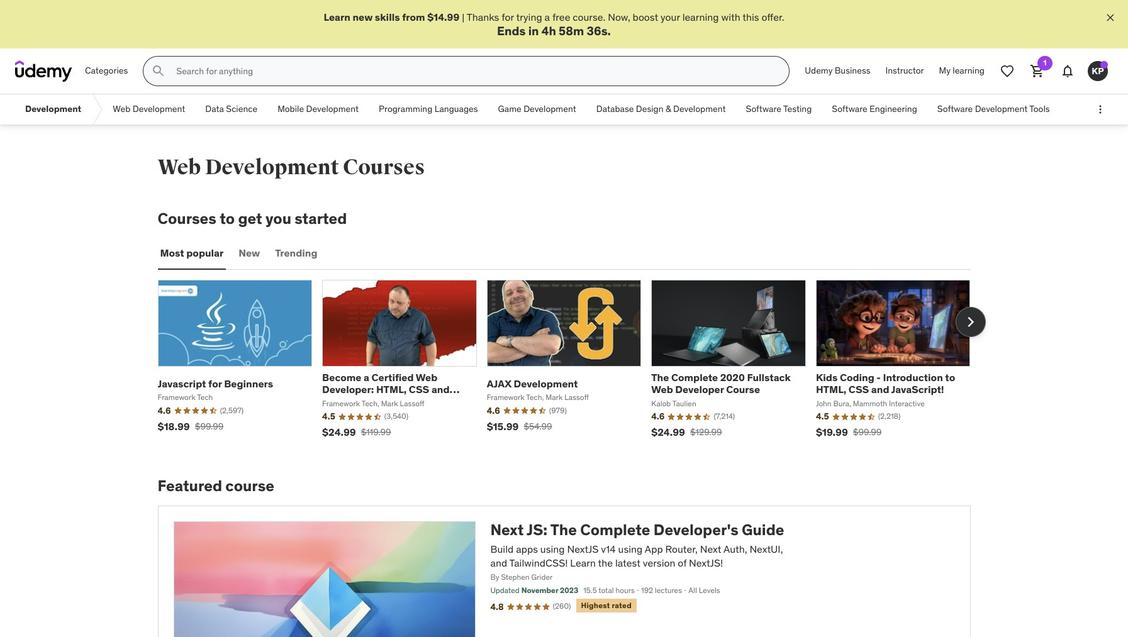 Task type: locate. For each thing, give the bounding box(es) containing it.
1 horizontal spatial the
[[652, 371, 669, 384]]

from
[[402, 11, 425, 23]]

0 horizontal spatial courses
[[158, 209, 216, 229]]

courses down programming
[[343, 154, 425, 181]]

business
[[835, 65, 871, 76]]

the inside the complete 2020 fullstack web developer course
[[652, 371, 669, 384]]

0 horizontal spatial learning
[[683, 11, 719, 23]]

software testing
[[746, 103, 812, 115]]

most
[[160, 247, 184, 260]]

next up build
[[491, 520, 524, 540]]

learn down nextjs
[[570, 557, 596, 570]]

nextjs
[[567, 543, 599, 555]]

html, inside become a certified web developer: html, css and javascript
[[376, 383, 407, 396]]

1 vertical spatial a
[[364, 371, 369, 384]]

1 vertical spatial courses
[[158, 209, 216, 229]]

and for web
[[432, 383, 450, 396]]

1 horizontal spatial a
[[545, 11, 550, 23]]

&
[[666, 103, 671, 115]]

introduction
[[883, 371, 943, 384]]

app
[[645, 543, 663, 555]]

0 vertical spatial a
[[545, 11, 550, 23]]

0 horizontal spatial complete
[[580, 520, 650, 540]]

.
[[607, 24, 611, 39]]

1 vertical spatial next
[[700, 543, 722, 555]]

1 horizontal spatial css
[[849, 383, 869, 396]]

0 horizontal spatial using
[[540, 543, 565, 555]]

development down the submit search icon
[[133, 103, 185, 115]]

programming languages
[[379, 103, 478, 115]]

a left the free
[[545, 11, 550, 23]]

data science link
[[195, 95, 268, 125]]

submit search image
[[151, 64, 166, 79]]

web development
[[113, 103, 185, 115]]

0 vertical spatial learn
[[324, 11, 350, 23]]

for right javascript
[[208, 377, 222, 390]]

mobile
[[278, 103, 304, 115]]

trending button
[[273, 239, 320, 269]]

free
[[552, 11, 570, 23]]

the left developer
[[652, 371, 669, 384]]

0 horizontal spatial next
[[491, 520, 524, 540]]

3 software from the left
[[938, 103, 973, 115]]

and inside become a certified web developer: html, css and javascript
[[432, 383, 450, 396]]

learning right 'my'
[[953, 65, 985, 76]]

192 lectures
[[641, 586, 682, 595]]

software down business
[[832, 103, 868, 115]]

2 using from the left
[[618, 543, 643, 555]]

using up 'tailwindcss!'
[[540, 543, 565, 555]]

complete up v14
[[580, 520, 650, 540]]

courses up most popular
[[158, 209, 216, 229]]

stephen
[[501, 573, 530, 582]]

1 css from the left
[[409, 383, 429, 396]]

0 vertical spatial the
[[652, 371, 669, 384]]

next up 'nextjs!'
[[700, 543, 722, 555]]

and
[[432, 383, 450, 396], [872, 383, 890, 396], [491, 557, 507, 570]]

0 horizontal spatial html,
[[376, 383, 407, 396]]

udemy image
[[15, 61, 72, 82]]

0 vertical spatial for
[[502, 11, 514, 23]]

database design & development
[[596, 103, 726, 115]]

learning inside 'learn new skills from $14.99 | thanks for trying a free course. now, boost your learning with this offer. ends in 4h 58m 35s .'
[[683, 11, 719, 23]]

0 horizontal spatial css
[[409, 383, 429, 396]]

0 vertical spatial next
[[491, 520, 524, 540]]

a right the become
[[364, 371, 369, 384]]

0 horizontal spatial software
[[746, 103, 782, 115]]

css inside kids coding - introduction to html, css and javascript!
[[849, 383, 869, 396]]

1 horizontal spatial using
[[618, 543, 643, 555]]

css for -
[[849, 383, 869, 396]]

learning left with
[[683, 11, 719, 23]]

0 vertical spatial learning
[[683, 11, 719, 23]]

next image
[[961, 312, 981, 332]]

total
[[599, 586, 614, 595]]

1 html, from the left
[[376, 383, 407, 396]]

the complete 2020 fullstack web developer course link
[[652, 371, 791, 396]]

0 horizontal spatial learn
[[324, 11, 350, 23]]

engineering
[[870, 103, 917, 115]]

1 horizontal spatial html,
[[816, 383, 847, 396]]

web inside the complete 2020 fullstack web developer course
[[652, 383, 673, 396]]

2 horizontal spatial software
[[938, 103, 973, 115]]

developer
[[675, 383, 724, 396]]

complete
[[671, 371, 718, 384], [580, 520, 650, 540]]

1 horizontal spatial learning
[[953, 65, 985, 76]]

html, inside kids coding - introduction to html, css and javascript!
[[816, 383, 847, 396]]

mobile development
[[278, 103, 359, 115]]

software down the my learning link
[[938, 103, 973, 115]]

web
[[113, 103, 130, 115], [158, 154, 201, 181], [416, 371, 438, 384], [652, 383, 673, 396]]

development up you
[[205, 154, 339, 181]]

1 horizontal spatial for
[[502, 11, 514, 23]]

v14
[[601, 543, 616, 555]]

my
[[939, 65, 951, 76]]

a inside 'learn new skills from $14.99 | thanks for trying a free course. now, boost your learning with this offer. ends in 4h 58m 35s .'
[[545, 11, 550, 23]]

course.
[[573, 11, 606, 23]]

development right game
[[524, 103, 576, 115]]

learn inside next js: the complete developer's guide build apps using nextjs v14 using app router, next auth, nextui, and tailwindcss! learn the latest version of nextjs! by stephen grider
[[570, 557, 596, 570]]

css for certified
[[409, 383, 429, 396]]

html,
[[376, 383, 407, 396], [816, 383, 847, 396]]

0 horizontal spatial for
[[208, 377, 222, 390]]

learning
[[683, 11, 719, 23], [953, 65, 985, 76]]

course
[[726, 383, 760, 396]]

version
[[643, 557, 676, 570]]

to inside kids coding - introduction to html, css and javascript!
[[945, 371, 955, 384]]

programming languages link
[[369, 95, 488, 125]]

2 horizontal spatial and
[[872, 383, 890, 396]]

0 vertical spatial courses
[[343, 154, 425, 181]]

software for software testing
[[746, 103, 782, 115]]

tools
[[1030, 103, 1050, 115]]

carousel element
[[158, 280, 986, 448]]

development for mobile development
[[306, 103, 359, 115]]

with
[[721, 11, 741, 23]]

1 vertical spatial the
[[550, 520, 577, 540]]

become a certified web developer: html, css and javascript link
[[322, 371, 460, 408]]

categories button
[[77, 56, 136, 86]]

1 horizontal spatial and
[[491, 557, 507, 570]]

1 horizontal spatial learn
[[570, 557, 596, 570]]

0 horizontal spatial the
[[550, 520, 577, 540]]

software
[[746, 103, 782, 115], [832, 103, 868, 115], [938, 103, 973, 115]]

design
[[636, 103, 664, 115]]

data science
[[205, 103, 258, 115]]

15.5 total hours
[[583, 586, 635, 595]]

2 html, from the left
[[816, 383, 847, 396]]

development right ajax at bottom left
[[514, 377, 578, 390]]

popular
[[186, 247, 224, 260]]

development
[[25, 103, 81, 115], [133, 103, 185, 115], [306, 103, 359, 115], [524, 103, 576, 115], [673, 103, 726, 115], [975, 103, 1028, 115], [205, 154, 339, 181], [514, 377, 578, 390]]

html, right developer: at the left
[[376, 383, 407, 396]]

1 horizontal spatial next
[[700, 543, 722, 555]]

1 software from the left
[[746, 103, 782, 115]]

1 horizontal spatial complete
[[671, 371, 718, 384]]

grider
[[531, 573, 553, 582]]

this
[[743, 11, 759, 23]]

0 vertical spatial to
[[220, 209, 235, 229]]

kids coding - introduction to html, css and javascript!
[[816, 371, 955, 396]]

|
[[462, 11, 465, 23]]

in
[[529, 24, 539, 39]]

development for software development tools
[[975, 103, 1028, 115]]

a
[[545, 11, 550, 23], [364, 371, 369, 384]]

the right js:
[[550, 520, 577, 540]]

software development tools link
[[928, 95, 1060, 125]]

0 horizontal spatial a
[[364, 371, 369, 384]]

css inside become a certified web developer: html, css and javascript
[[409, 383, 429, 396]]

to
[[220, 209, 235, 229], [945, 371, 955, 384]]

started
[[295, 209, 347, 229]]

complete inside next js: the complete developer's guide build apps using nextjs v14 using app router, next auth, nextui, and tailwindcss! learn the latest version of nextjs! by stephen grider
[[580, 520, 650, 540]]

1 vertical spatial for
[[208, 377, 222, 390]]

software left testing
[[746, 103, 782, 115]]

to left get
[[220, 209, 235, 229]]

development down wishlist icon
[[975, 103, 1028, 115]]

software engineering link
[[822, 95, 928, 125]]

wishlist image
[[1000, 64, 1015, 79]]

1 using from the left
[[540, 543, 565, 555]]

js:
[[527, 520, 548, 540]]

1 vertical spatial learning
[[953, 65, 985, 76]]

development right mobile
[[306, 103, 359, 115]]

1 vertical spatial complete
[[580, 520, 650, 540]]

instructor link
[[878, 56, 932, 86]]

192
[[641, 586, 653, 595]]

web inside become a certified web developer: html, css and javascript
[[416, 371, 438, 384]]

highest rated
[[581, 601, 632, 610]]

html, left -
[[816, 383, 847, 396]]

1 horizontal spatial software
[[832, 103, 868, 115]]

software engineering
[[832, 103, 917, 115]]

javascript
[[322, 396, 372, 408]]

a inside become a certified web developer: html, css and javascript
[[364, 371, 369, 384]]

2 software from the left
[[832, 103, 868, 115]]

development inside carousel element
[[514, 377, 578, 390]]

2023
[[560, 586, 578, 595]]

for
[[502, 11, 514, 23], [208, 377, 222, 390]]

courses
[[343, 154, 425, 181], [158, 209, 216, 229]]

0 horizontal spatial and
[[432, 383, 450, 396]]

1 horizontal spatial to
[[945, 371, 955, 384]]

the
[[652, 371, 669, 384], [550, 520, 577, 540]]

development for web development courses
[[205, 154, 339, 181]]

javascript!
[[891, 383, 944, 396]]

for up the 'ends'
[[502, 11, 514, 23]]

game
[[498, 103, 522, 115]]

complete left 2020
[[671, 371, 718, 384]]

to right javascript!
[[945, 371, 955, 384]]

javascript for beginners link
[[158, 377, 273, 390]]

0 vertical spatial complete
[[671, 371, 718, 384]]

15.5
[[583, 586, 597, 595]]

using up latest
[[618, 543, 643, 555]]

2 css from the left
[[849, 383, 869, 396]]

build
[[491, 543, 514, 555]]

router,
[[666, 543, 698, 555]]

1 vertical spatial to
[[945, 371, 955, 384]]

nextui,
[[750, 543, 783, 555]]

and inside kids coding - introduction to html, css and javascript!
[[872, 383, 890, 396]]

1 vertical spatial learn
[[570, 557, 596, 570]]

kp link
[[1083, 56, 1113, 86]]

learn inside 'learn new skills from $14.99 | thanks for trying a free course. now, boost your learning with this offer. ends in 4h 58m 35s .'
[[324, 11, 350, 23]]

learn left new
[[324, 11, 350, 23]]

1 horizontal spatial courses
[[343, 154, 425, 181]]



Task type: vqa. For each thing, say whether or not it's contained in the screenshot.
STUDENTS
no



Task type: describe. For each thing, give the bounding box(es) containing it.
kp
[[1092, 65, 1104, 77]]

development link
[[15, 95, 91, 125]]

highest
[[581, 601, 610, 610]]

november
[[522, 586, 558, 595]]

ajax development link
[[487, 377, 578, 390]]

Search for anything text field
[[174, 61, 774, 82]]

new
[[353, 11, 373, 23]]

now,
[[608, 11, 630, 23]]

trying
[[516, 11, 542, 23]]

close image
[[1104, 11, 1117, 24]]

web development courses
[[158, 154, 425, 181]]

development right &
[[673, 103, 726, 115]]

udemy
[[805, 65, 833, 76]]

next js: the complete developer's guide build apps using nextjs v14 using app router, next auth, nextui, and tailwindcss! learn the latest version of nextjs! by stephen grider
[[491, 520, 784, 582]]

auth,
[[724, 543, 747, 555]]

database
[[596, 103, 634, 115]]

html, for coding
[[816, 383, 847, 396]]

database design & development link
[[586, 95, 736, 125]]

most popular button
[[158, 239, 226, 269]]

software for software engineering
[[832, 103, 868, 115]]

new button
[[236, 239, 263, 269]]

by
[[491, 573, 499, 582]]

-
[[877, 371, 881, 384]]

nextjs!
[[689, 557, 723, 570]]

the inside next js: the complete developer's guide build apps using nextjs v14 using app router, next auth, nextui, and tailwindcss! learn the latest version of nextjs! by stephen grider
[[550, 520, 577, 540]]

your
[[661, 11, 680, 23]]

software for software development tools
[[938, 103, 973, 115]]

updated november 2023
[[491, 586, 578, 595]]

science
[[226, 103, 258, 115]]

development down udemy image
[[25, 103, 81, 115]]

web inside web development link
[[113, 103, 130, 115]]

fullstack
[[747, 371, 791, 384]]

arrow pointing to subcategory menu links image
[[91, 95, 103, 125]]

all
[[689, 586, 697, 595]]

and inside next js: the complete developer's guide build apps using nextjs v14 using app router, next auth, nextui, and tailwindcss! learn the latest version of nextjs! by stephen grider
[[491, 557, 507, 570]]

4h 58m 35s
[[542, 24, 607, 39]]

courses to get you started
[[158, 209, 347, 229]]

certified
[[372, 371, 414, 384]]

my learning
[[939, 65, 985, 76]]

0 horizontal spatial to
[[220, 209, 235, 229]]

become a certified web developer: html, css and javascript
[[322, 371, 450, 408]]

4.8
[[491, 602, 504, 613]]

udemy business link
[[798, 56, 878, 86]]

for inside 'learn new skills from $14.99 | thanks for trying a free course. now, boost your learning with this offer. ends in 4h 58m 35s .'
[[502, 11, 514, 23]]

and for introduction
[[872, 383, 890, 396]]

development for game development
[[524, 103, 576, 115]]

data
[[205, 103, 224, 115]]

most popular
[[160, 247, 224, 260]]

2020
[[720, 371, 745, 384]]

shopping cart with 1 item image
[[1030, 64, 1045, 79]]

all levels
[[689, 586, 720, 595]]

you
[[266, 209, 291, 229]]

game development link
[[488, 95, 586, 125]]

my learning link
[[932, 56, 992, 86]]

the complete 2020 fullstack web developer course
[[652, 371, 791, 396]]

apps
[[516, 543, 538, 555]]

mobile development link
[[268, 95, 369, 125]]

trending
[[275, 247, 318, 260]]

ajax development
[[487, 377, 578, 390]]

become
[[322, 371, 362, 384]]

development for ajax development
[[514, 377, 578, 390]]

1
[[1044, 58, 1047, 67]]

html, for a
[[376, 383, 407, 396]]

you have alerts image
[[1101, 61, 1108, 69]]

coding
[[840, 371, 875, 384]]

hours
[[616, 586, 635, 595]]

tailwindcss!
[[509, 557, 568, 570]]

latest
[[615, 557, 641, 570]]

lectures
[[655, 586, 682, 595]]

kids
[[816, 371, 838, 384]]

programming
[[379, 103, 433, 115]]

for inside carousel element
[[208, 377, 222, 390]]

thanks
[[467, 11, 499, 23]]

web development link
[[103, 95, 195, 125]]

testing
[[783, 103, 812, 115]]

course
[[226, 476, 274, 496]]

featured
[[158, 476, 222, 496]]

new
[[239, 247, 260, 260]]

categories
[[85, 65, 128, 76]]

boost
[[633, 11, 658, 23]]

developer:
[[322, 383, 374, 396]]

(260)
[[553, 602, 571, 611]]

notifications image
[[1060, 64, 1075, 79]]

complete inside the complete 2020 fullstack web developer course
[[671, 371, 718, 384]]

of
[[678, 557, 687, 570]]

levels
[[699, 586, 720, 595]]

more subcategory menu links image
[[1094, 103, 1107, 116]]

the
[[598, 557, 613, 570]]

instructor
[[886, 65, 924, 76]]

software development tools
[[938, 103, 1050, 115]]

developer's
[[654, 520, 739, 540]]

ajax
[[487, 377, 512, 390]]

software testing link
[[736, 95, 822, 125]]

development for web development
[[133, 103, 185, 115]]

updated
[[491, 586, 520, 595]]

$14.99
[[427, 11, 460, 23]]

game development
[[498, 103, 576, 115]]



